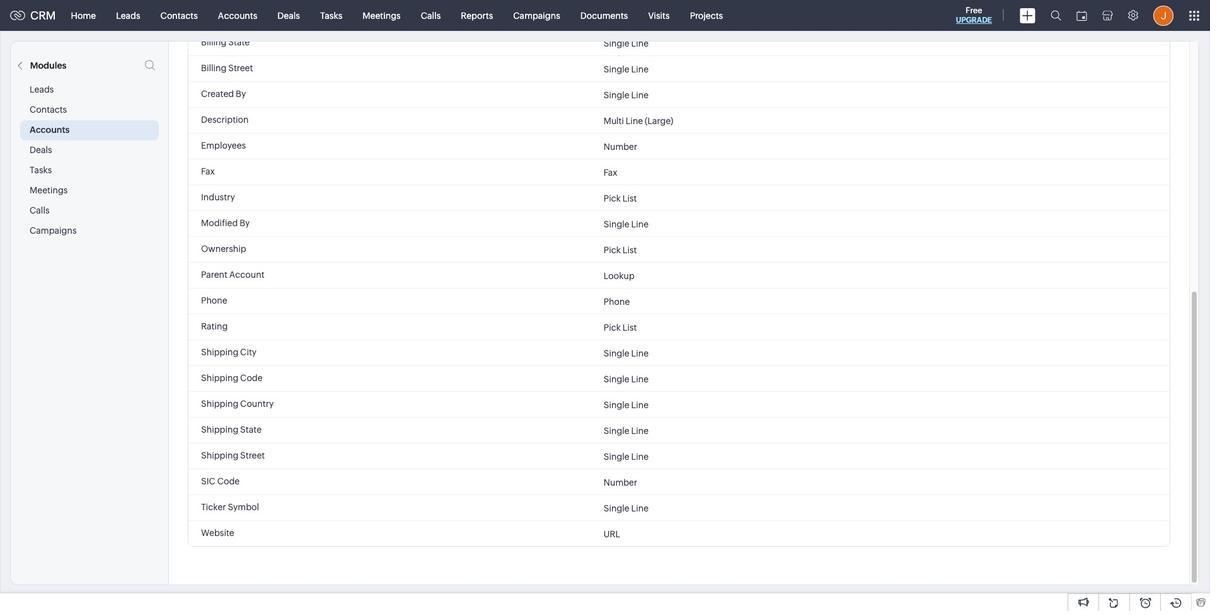 Task type: describe. For each thing, give the bounding box(es) containing it.
multi line (large)
[[604, 116, 673, 126]]

line for shipping code
[[631, 374, 649, 384]]

state for billing state
[[228, 37, 250, 47]]

billing state
[[201, 37, 250, 47]]

home link
[[61, 0, 106, 31]]

description
[[201, 115, 249, 125]]

free upgrade
[[956, 6, 992, 25]]

by for modified by
[[240, 218, 250, 228]]

calendar image
[[1077, 10, 1087, 20]]

create menu element
[[1012, 0, 1043, 31]]

search image
[[1051, 10, 1061, 21]]

rating
[[201, 321, 228, 332]]

symbol
[[228, 502, 259, 512]]

pick for industry
[[604, 193, 621, 203]]

parent account
[[201, 270, 264, 280]]

billing for billing state
[[201, 37, 227, 47]]

created
[[201, 89, 234, 99]]

state for shipping state
[[240, 425, 262, 435]]

single line for shipping state
[[604, 426, 649, 436]]

multi
[[604, 116, 624, 126]]

shipping code
[[201, 373, 263, 383]]

shipping country
[[201, 399, 274, 409]]

0 vertical spatial contacts
[[160, 10, 198, 20]]

create menu image
[[1020, 8, 1036, 23]]

pick list for rating
[[604, 322, 637, 332]]

shipping for shipping city
[[201, 347, 238, 357]]

code for shipping code
[[240, 373, 263, 383]]

single for shipping street
[[604, 452, 629, 462]]

line for modified by
[[631, 219, 649, 229]]

single for shipping country
[[604, 400, 629, 410]]

1 horizontal spatial campaigns
[[513, 10, 560, 20]]

0 vertical spatial leads
[[116, 10, 140, 20]]

single for billing state
[[604, 38, 629, 48]]

visits link
[[638, 0, 680, 31]]

single line for created by
[[604, 90, 649, 100]]

single line for ticker symbol
[[604, 503, 649, 513]]

line for description
[[626, 116, 643, 126]]

0 horizontal spatial leads
[[30, 84, 54, 95]]

1 horizontal spatial calls
[[421, 10, 441, 20]]

pick for rating
[[604, 322, 621, 332]]

0 horizontal spatial meetings
[[30, 185, 68, 195]]

line for shipping country
[[631, 400, 649, 410]]

shipping for shipping country
[[201, 399, 238, 409]]

line for billing state
[[631, 38, 649, 48]]

upgrade
[[956, 16, 992, 25]]

line for ticker symbol
[[631, 503, 649, 513]]

industry
[[201, 192, 235, 202]]

reports
[[461, 10, 493, 20]]

billing street
[[201, 63, 253, 73]]

shipping street
[[201, 451, 265, 461]]

pick list for industry
[[604, 193, 637, 203]]

0 horizontal spatial contacts
[[30, 105, 67, 115]]

city
[[240, 347, 257, 357]]

single line for billing state
[[604, 38, 649, 48]]

visits
[[648, 10, 670, 20]]

ownership
[[201, 244, 246, 254]]

0 vertical spatial meetings
[[363, 10, 401, 20]]

shipping for shipping state
[[201, 425, 238, 435]]

line for created by
[[631, 90, 649, 100]]

0 horizontal spatial deals
[[30, 145, 52, 155]]

(large)
[[645, 116, 673, 126]]

list for industry
[[623, 193, 637, 203]]

single line for billing street
[[604, 64, 649, 74]]

leads link
[[106, 0, 150, 31]]

line for shipping street
[[631, 452, 649, 462]]

tasks link
[[310, 0, 353, 31]]

single line for shipping country
[[604, 400, 649, 410]]

0 horizontal spatial phone
[[201, 296, 227, 306]]

number for sic code
[[604, 477, 637, 488]]

single line for shipping code
[[604, 374, 649, 384]]

line for shipping city
[[631, 348, 649, 358]]

home
[[71, 10, 96, 20]]

single line for shipping street
[[604, 452, 649, 462]]



Task type: vqa. For each thing, say whether or not it's contained in the screenshot.
the topmost Last Name
no



Task type: locate. For each thing, give the bounding box(es) containing it.
0 horizontal spatial fax
[[201, 166, 215, 176]]

0 vertical spatial campaigns
[[513, 10, 560, 20]]

single for ticker symbol
[[604, 503, 629, 513]]

single for shipping city
[[604, 348, 629, 358]]

campaigns link
[[503, 0, 570, 31]]

2 vertical spatial pick
[[604, 322, 621, 332]]

list for ownership
[[623, 245, 637, 255]]

fax
[[201, 166, 215, 176], [604, 167, 617, 177]]

shipping city
[[201, 347, 257, 357]]

1 vertical spatial code
[[217, 476, 240, 487]]

2 pick list from the top
[[604, 245, 637, 255]]

0 vertical spatial accounts
[[218, 10, 257, 20]]

3 single line from the top
[[604, 90, 649, 100]]

single for created by
[[604, 90, 629, 100]]

parent
[[201, 270, 227, 280]]

1 horizontal spatial contacts
[[160, 10, 198, 20]]

4 single from the top
[[604, 219, 629, 229]]

2 vertical spatial pick list
[[604, 322, 637, 332]]

modules
[[30, 61, 67, 71]]

shipping down shipping city
[[201, 373, 238, 383]]

billing
[[201, 37, 227, 47], [201, 63, 227, 73]]

9 single line from the top
[[604, 452, 649, 462]]

1 vertical spatial accounts
[[30, 125, 70, 135]]

contacts right leads link
[[160, 10, 198, 20]]

campaigns
[[513, 10, 560, 20], [30, 226, 77, 236]]

1 vertical spatial contacts
[[30, 105, 67, 115]]

employees
[[201, 141, 246, 151]]

billing up billing street
[[201, 37, 227, 47]]

by for created by
[[236, 89, 246, 99]]

1 vertical spatial tasks
[[30, 165, 52, 175]]

code down "city"
[[240, 373, 263, 383]]

list
[[623, 193, 637, 203], [623, 245, 637, 255], [623, 322, 637, 332]]

3 shipping from the top
[[201, 399, 238, 409]]

contacts down modules
[[30, 105, 67, 115]]

modified
[[201, 218, 238, 228]]

shipping for shipping street
[[201, 451, 238, 461]]

1 vertical spatial campaigns
[[30, 226, 77, 236]]

accounts inside the accounts link
[[218, 10, 257, 20]]

billing up created
[[201, 63, 227, 73]]

single for billing street
[[604, 64, 629, 74]]

code
[[240, 373, 263, 383], [217, 476, 240, 487]]

4 shipping from the top
[[201, 425, 238, 435]]

contacts link
[[150, 0, 208, 31]]

0 horizontal spatial accounts
[[30, 125, 70, 135]]

2 single from the top
[[604, 64, 629, 74]]

shipping
[[201, 347, 238, 357], [201, 373, 238, 383], [201, 399, 238, 409], [201, 425, 238, 435], [201, 451, 238, 461]]

list for rating
[[623, 322, 637, 332]]

crm link
[[10, 9, 56, 22]]

0 vertical spatial by
[[236, 89, 246, 99]]

2 billing from the top
[[201, 63, 227, 73]]

1 vertical spatial leads
[[30, 84, 54, 95]]

single for shipping state
[[604, 426, 629, 436]]

0 horizontal spatial code
[[217, 476, 240, 487]]

1 pick from the top
[[604, 193, 621, 203]]

street down shipping state
[[240, 451, 265, 461]]

3 pick from the top
[[604, 322, 621, 332]]

1 vertical spatial pick list
[[604, 245, 637, 255]]

url
[[604, 529, 620, 539]]

projects link
[[680, 0, 733, 31]]

0 vertical spatial street
[[228, 63, 253, 73]]

1 horizontal spatial tasks
[[320, 10, 342, 20]]

0 vertical spatial code
[[240, 373, 263, 383]]

projects
[[690, 10, 723, 20]]

reports link
[[451, 0, 503, 31]]

contacts
[[160, 10, 198, 20], [30, 105, 67, 115]]

1 vertical spatial number
[[604, 477, 637, 488]]

shipping up shipping street
[[201, 425, 238, 435]]

3 list from the top
[[623, 322, 637, 332]]

1 pick list from the top
[[604, 193, 637, 203]]

crm
[[30, 9, 56, 22]]

calls
[[421, 10, 441, 20], [30, 205, 50, 216]]

3 pick list from the top
[[604, 322, 637, 332]]

1 vertical spatial pick
[[604, 245, 621, 255]]

number for employees
[[604, 141, 637, 152]]

1 horizontal spatial phone
[[604, 297, 630, 307]]

by right modified
[[240, 218, 250, 228]]

ticker
[[201, 502, 226, 512]]

state
[[228, 37, 250, 47], [240, 425, 262, 435]]

shipping state
[[201, 425, 262, 435]]

number
[[604, 141, 637, 152], [604, 477, 637, 488]]

0 vertical spatial number
[[604, 141, 637, 152]]

2 vertical spatial list
[[623, 322, 637, 332]]

2 shipping from the top
[[201, 373, 238, 383]]

10 single line from the top
[[604, 503, 649, 513]]

0 vertical spatial tasks
[[320, 10, 342, 20]]

lookup
[[604, 271, 635, 281]]

0 vertical spatial pick
[[604, 193, 621, 203]]

1 list from the top
[[623, 193, 637, 203]]

6 single from the top
[[604, 374, 629, 384]]

single for modified by
[[604, 219, 629, 229]]

deals link
[[267, 0, 310, 31]]

7 single line from the top
[[604, 400, 649, 410]]

account
[[229, 270, 264, 280]]

4 single line from the top
[[604, 219, 649, 229]]

0 vertical spatial deals
[[278, 10, 300, 20]]

shipping for shipping code
[[201, 373, 238, 383]]

profile image
[[1153, 5, 1174, 26]]

1 vertical spatial by
[[240, 218, 250, 228]]

code right sic
[[217, 476, 240, 487]]

by
[[236, 89, 246, 99], [240, 218, 250, 228]]

modified by
[[201, 218, 250, 228]]

0 vertical spatial state
[[228, 37, 250, 47]]

street
[[228, 63, 253, 73], [240, 451, 265, 461]]

1 single line from the top
[[604, 38, 649, 48]]

sic code
[[201, 476, 240, 487]]

1 shipping from the top
[[201, 347, 238, 357]]

leads right home
[[116, 10, 140, 20]]

fax down multi
[[604, 167, 617, 177]]

0 vertical spatial pick list
[[604, 193, 637, 203]]

1 vertical spatial meetings
[[30, 185, 68, 195]]

1 vertical spatial billing
[[201, 63, 227, 73]]

line
[[631, 38, 649, 48], [631, 64, 649, 74], [631, 90, 649, 100], [626, 116, 643, 126], [631, 219, 649, 229], [631, 348, 649, 358], [631, 374, 649, 384], [631, 400, 649, 410], [631, 426, 649, 436], [631, 452, 649, 462], [631, 503, 649, 513]]

accounts link
[[208, 0, 267, 31]]

0 horizontal spatial calls
[[30, 205, 50, 216]]

phone down lookup
[[604, 297, 630, 307]]

documents
[[580, 10, 628, 20]]

leads down modules
[[30, 84, 54, 95]]

0 vertical spatial calls
[[421, 10, 441, 20]]

number down multi
[[604, 141, 637, 152]]

1 horizontal spatial leads
[[116, 10, 140, 20]]

0 horizontal spatial campaigns
[[30, 226, 77, 236]]

3 single from the top
[[604, 90, 629, 100]]

meetings link
[[353, 0, 411, 31]]

documents link
[[570, 0, 638, 31]]

pick
[[604, 193, 621, 203], [604, 245, 621, 255], [604, 322, 621, 332]]

street for billing street
[[228, 63, 253, 73]]

2 list from the top
[[623, 245, 637, 255]]

ticker symbol
[[201, 502, 259, 512]]

2 single line from the top
[[604, 64, 649, 74]]

0 vertical spatial billing
[[201, 37, 227, 47]]

single line for shipping city
[[604, 348, 649, 358]]

meetings
[[363, 10, 401, 20], [30, 185, 68, 195]]

state down country
[[240, 425, 262, 435]]

website
[[201, 528, 234, 538]]

line for shipping state
[[631, 426, 649, 436]]

shipping down "rating"
[[201, 347, 238, 357]]

profile element
[[1146, 0, 1181, 31]]

0 horizontal spatial tasks
[[30, 165, 52, 175]]

single line
[[604, 38, 649, 48], [604, 64, 649, 74], [604, 90, 649, 100], [604, 219, 649, 229], [604, 348, 649, 358], [604, 374, 649, 384], [604, 400, 649, 410], [604, 426, 649, 436], [604, 452, 649, 462], [604, 503, 649, 513]]

8 single from the top
[[604, 426, 629, 436]]

1 single from the top
[[604, 38, 629, 48]]

pick list for ownership
[[604, 245, 637, 255]]

street down billing state
[[228, 63, 253, 73]]

1 horizontal spatial accounts
[[218, 10, 257, 20]]

country
[[240, 399, 274, 409]]

single line for modified by
[[604, 219, 649, 229]]

0 vertical spatial list
[[623, 193, 637, 203]]

fax up industry on the left
[[201, 166, 215, 176]]

number up url
[[604, 477, 637, 488]]

tasks
[[320, 10, 342, 20], [30, 165, 52, 175]]

shipping up shipping state
[[201, 399, 238, 409]]

street for shipping street
[[240, 451, 265, 461]]

by right created
[[236, 89, 246, 99]]

5 single line from the top
[[604, 348, 649, 358]]

5 single from the top
[[604, 348, 629, 358]]

code for sic code
[[217, 476, 240, 487]]

10 single from the top
[[604, 503, 629, 513]]

deals
[[278, 10, 300, 20], [30, 145, 52, 155]]

phone
[[201, 296, 227, 306], [604, 297, 630, 307]]

1 vertical spatial state
[[240, 425, 262, 435]]

1 vertical spatial deals
[[30, 145, 52, 155]]

billing for billing street
[[201, 63, 227, 73]]

accounts
[[218, 10, 257, 20], [30, 125, 70, 135]]

7 single from the top
[[604, 400, 629, 410]]

1 horizontal spatial meetings
[[363, 10, 401, 20]]

search element
[[1043, 0, 1069, 31]]

8 single line from the top
[[604, 426, 649, 436]]

leads
[[116, 10, 140, 20], [30, 84, 54, 95]]

pick for ownership
[[604, 245, 621, 255]]

1 horizontal spatial code
[[240, 373, 263, 383]]

created by
[[201, 89, 246, 99]]

1 vertical spatial calls
[[30, 205, 50, 216]]

1 vertical spatial street
[[240, 451, 265, 461]]

phone down parent
[[201, 296, 227, 306]]

state down the accounts link
[[228, 37, 250, 47]]

2 number from the top
[[604, 477, 637, 488]]

sic
[[201, 476, 215, 487]]

1 billing from the top
[[201, 37, 227, 47]]

single
[[604, 38, 629, 48], [604, 64, 629, 74], [604, 90, 629, 100], [604, 219, 629, 229], [604, 348, 629, 358], [604, 374, 629, 384], [604, 400, 629, 410], [604, 426, 629, 436], [604, 452, 629, 462], [604, 503, 629, 513]]

1 horizontal spatial fax
[[604, 167, 617, 177]]

free
[[966, 6, 982, 15]]

line for billing street
[[631, 64, 649, 74]]

1 vertical spatial list
[[623, 245, 637, 255]]

1 horizontal spatial deals
[[278, 10, 300, 20]]

2 pick from the top
[[604, 245, 621, 255]]

calls link
[[411, 0, 451, 31]]

shipping up the sic code on the left of page
[[201, 451, 238, 461]]

5 shipping from the top
[[201, 451, 238, 461]]

pick list
[[604, 193, 637, 203], [604, 245, 637, 255], [604, 322, 637, 332]]

6 single line from the top
[[604, 374, 649, 384]]

9 single from the top
[[604, 452, 629, 462]]

single for shipping code
[[604, 374, 629, 384]]

1 number from the top
[[604, 141, 637, 152]]



